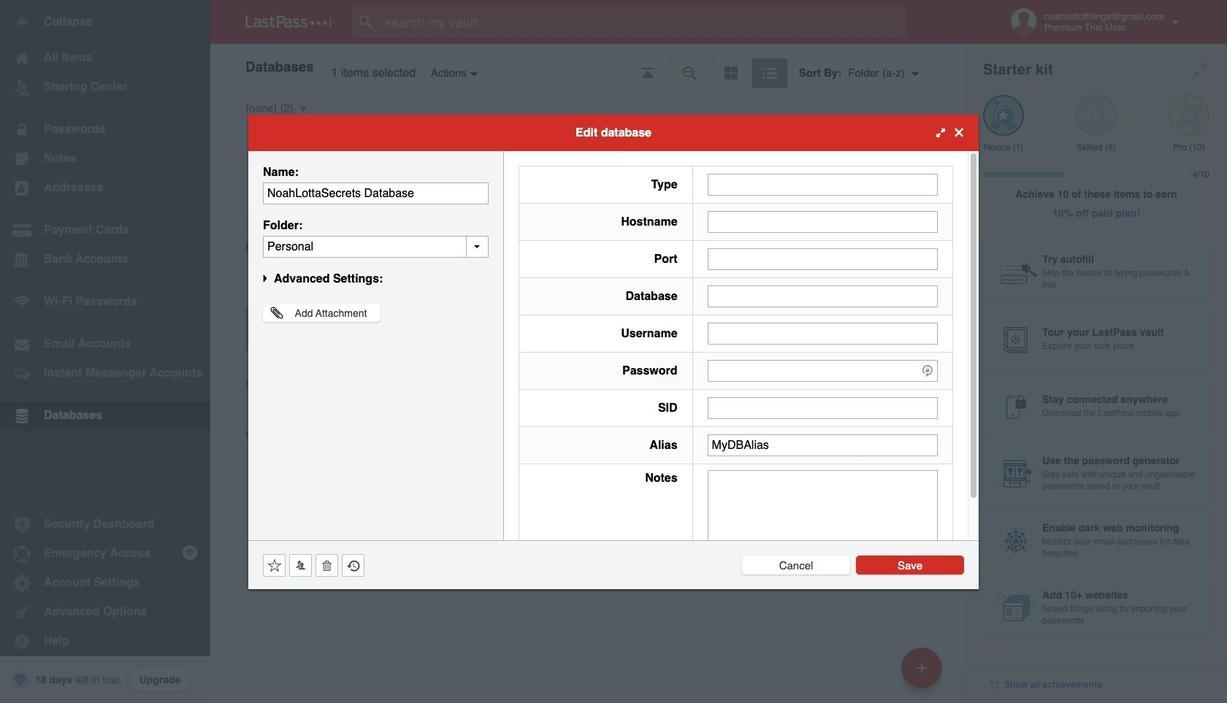 Task type: describe. For each thing, give the bounding box(es) containing it.
search my vault text field
[[352, 6, 936, 38]]

main navigation navigation
[[0, 0, 210, 704]]

new item image
[[917, 663, 927, 673]]



Task type: vqa. For each thing, say whether or not it's contained in the screenshot.
the New item image
yes



Task type: locate. For each thing, give the bounding box(es) containing it.
vault options navigation
[[210, 44, 966, 88]]

None text field
[[708, 174, 938, 195], [263, 182, 489, 204], [708, 248, 938, 270], [708, 397, 938, 419], [708, 434, 938, 456], [708, 174, 938, 195], [263, 182, 489, 204], [708, 248, 938, 270], [708, 397, 938, 419], [708, 434, 938, 456]]

new item navigation
[[897, 644, 951, 704]]

lastpass image
[[246, 15, 332, 29]]

None password field
[[708, 360, 938, 382]]

dialog
[[248, 114, 979, 589]]

None text field
[[708, 211, 938, 233], [263, 236, 489, 258], [708, 285, 938, 307], [708, 323, 938, 345], [708, 470, 938, 561], [708, 211, 938, 233], [263, 236, 489, 258], [708, 285, 938, 307], [708, 323, 938, 345], [708, 470, 938, 561]]

Search search field
[[352, 6, 936, 38]]



